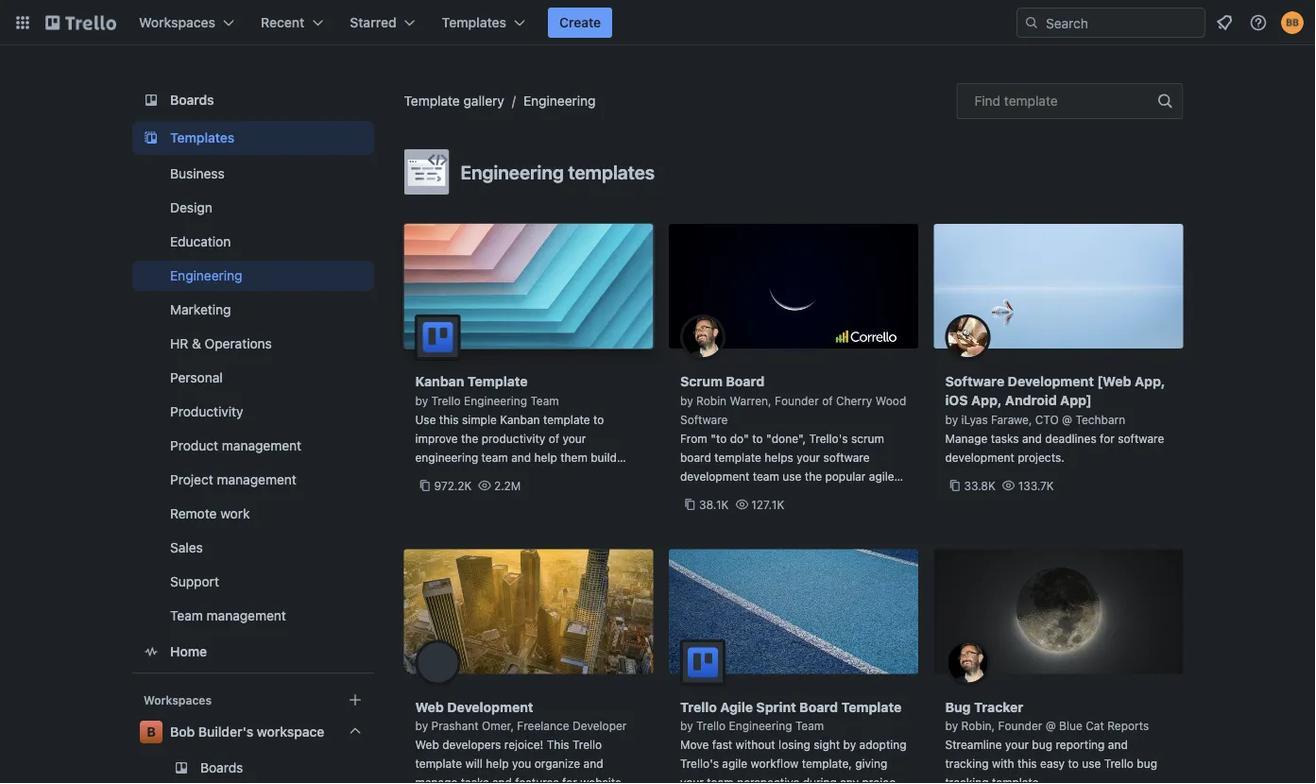 Task type: locate. For each thing, give the bounding box(es) containing it.
agile right popular
[[869, 470, 894, 483]]

find
[[975, 93, 1001, 109]]

team up finish
[[753, 470, 779, 483]]

kanban up productivity
[[500, 413, 540, 426]]

open information menu image
[[1249, 13, 1268, 32]]

1 horizontal spatial for
[[1100, 432, 1115, 445]]

1 vertical spatial development
[[447, 699, 533, 715]]

1 vertical spatial board
[[799, 699, 838, 715]]

development
[[945, 451, 1015, 464], [680, 470, 750, 483]]

use down helps
[[783, 470, 802, 483]]

engineering up engineering templates
[[523, 93, 596, 109]]

web down prashant
[[415, 738, 439, 752]]

1 vertical spatial faster.
[[815, 488, 849, 502]]

boards link
[[132, 83, 374, 117], [132, 753, 374, 783]]

by left prashant
[[415, 719, 428, 733]]

2 vertical spatial team
[[707, 776, 734, 783]]

boards right board icon
[[170, 92, 214, 108]]

team down support
[[170, 608, 202, 624]]

find template
[[975, 93, 1058, 109]]

with
[[992, 757, 1014, 770]]

1 vertical spatial app,
[[971, 393, 1002, 408]]

1 horizontal spatial faster.
[[815, 488, 849, 502]]

0 vertical spatial software
[[1118, 432, 1164, 445]]

workspace
[[256, 724, 324, 740]]

trello down reports
[[1104, 757, 1134, 770]]

0 vertical spatial tracking
[[945, 757, 989, 770]]

0 vertical spatial app,
[[1135, 374, 1165, 389]]

management down the product management link
[[216, 472, 296, 488]]

the
[[461, 432, 478, 445], [805, 470, 822, 483]]

trello inside "web development by prashant omer, freelance developer web developers rejoice! this trello template will help you organize and manage tasks and features for websi"
[[573, 738, 602, 752]]

use down reporting
[[1082, 757, 1101, 770]]

to up build
[[593, 413, 604, 426]]

1 horizontal spatial agile
[[869, 470, 894, 483]]

boards link up templates link at the top left of page
[[132, 83, 374, 117]]

engineering link up marketing link
[[132, 261, 374, 291]]

1 horizontal spatial @
[[1062, 413, 1072, 426]]

1 vertical spatial trello engineering team image
[[680, 640, 726, 685]]

0 vertical spatial founder
[[775, 394, 819, 407]]

1 vertical spatial agile
[[722, 757, 747, 770]]

0 horizontal spatial trello engineering team image
[[415, 315, 461, 360]]

the left popular
[[805, 470, 822, 483]]

0 vertical spatial board
[[726, 374, 765, 389]]

team down fast
[[707, 776, 734, 783]]

engineering link up engineering templates
[[523, 93, 596, 109]]

scrum
[[851, 432, 884, 445]]

and down productivity
[[511, 451, 531, 464]]

by up use
[[415, 394, 428, 407]]

and inside software development [web app, ios app, android app] by ilyas farawe, cto @ techbarn manage tasks and deadlines for software development projects.
[[1022, 432, 1042, 445]]

web development by prashant omer, freelance developer web developers rejoice! this trello template will help you organize and manage tasks and features for websi
[[415, 699, 627, 783]]

management for project management
[[216, 472, 296, 488]]

techbarn
[[1076, 413, 1125, 426]]

1 horizontal spatial engineering link
[[523, 93, 596, 109]]

0 horizontal spatial the
[[461, 432, 478, 445]]

use inside "bug tracker by robin, founder @ blue cat reports streamline your bug reporting and tracking with this easy to use trello bug tracking template."
[[1082, 757, 1101, 770]]

products,
[[451, 470, 502, 483]]

home link
[[132, 635, 374, 669]]

2 horizontal spatial team
[[795, 719, 824, 733]]

robin warren, founder of cherry wood software image
[[680, 315, 726, 360]]

development inside software development [web app, ios app, android app] by ilyas farawe, cto @ techbarn manage tasks and deadlines for software development projects.
[[1008, 374, 1094, 389]]

software up ios
[[945, 374, 1005, 389]]

and inside kanban template by trello engineering team use this simple kanban template to improve the productivity of your engineering team and help them build better products, faster.
[[511, 451, 531, 464]]

your inside scrum board by robin warren, founder of cherry wood software from "to do" to "done", trello's scrum board template helps your software development team use the popular agile framework to finish work faster.
[[797, 451, 820, 464]]

workflow
[[751, 757, 799, 770]]

robin
[[696, 394, 727, 407]]

this up improve
[[439, 413, 459, 426]]

for down techbarn
[[1100, 432, 1115, 445]]

for down organize
[[562, 776, 577, 783]]

board
[[726, 374, 765, 389], [799, 699, 838, 715]]

0 vertical spatial help
[[534, 451, 557, 464]]

@ left blue
[[1046, 719, 1056, 733]]

and up projects. in the bottom right of the page
[[1022, 432, 1042, 445]]

&
[[191, 336, 201, 351]]

0 horizontal spatial work
[[220, 506, 249, 522]]

easy
[[1040, 757, 1065, 770]]

faster. down popular
[[815, 488, 849, 502]]

business
[[170, 166, 224, 181]]

1 horizontal spatial of
[[822, 394, 833, 407]]

[web
[[1097, 374, 1131, 389]]

972.2k
[[434, 479, 472, 492]]

0 vertical spatial use
[[783, 470, 802, 483]]

template inside kanban template by trello engineering team use this simple kanban template to improve the productivity of your engineering team and help them build better products, faster.
[[543, 413, 590, 426]]

trello engineering team image up agile
[[680, 640, 726, 685]]

tasks
[[991, 432, 1019, 445], [461, 776, 489, 783]]

robin, founder @ blue cat reports image
[[945, 640, 991, 685]]

1 vertical spatial software
[[680, 413, 728, 426]]

template board image
[[139, 127, 162, 149]]

template left gallery
[[404, 93, 460, 109]]

productivity
[[482, 432, 545, 445]]

trello's left scrum
[[809, 432, 848, 445]]

1 horizontal spatial development
[[945, 451, 1015, 464]]

1 vertical spatial tasks
[[461, 776, 489, 783]]

blue
[[1059, 719, 1083, 733]]

boards down builder's
[[200, 760, 243, 776]]

bob builder (bobbuilder40) image
[[1281, 11, 1304, 34]]

template right find
[[1004, 93, 1058, 109]]

help left them at the left bottom of page
[[534, 451, 557, 464]]

tasks down farawe,
[[991, 432, 1019, 445]]

features
[[515, 776, 559, 783]]

0 vertical spatial software
[[945, 374, 1005, 389]]

2 vertical spatial team
[[795, 719, 824, 733]]

trello up use
[[431, 394, 461, 407]]

board
[[680, 451, 711, 464]]

engineering
[[523, 93, 596, 109], [461, 161, 564, 183], [170, 268, 242, 283], [464, 394, 527, 407], [729, 719, 792, 733]]

help right will
[[486, 757, 509, 770]]

0 vertical spatial the
[[461, 432, 478, 445]]

templates up business
[[170, 130, 234, 146]]

by inside kanban template by trello engineering team use this simple kanban template to improve the productivity of your engineering team and help them build better products, faster.
[[415, 394, 428, 407]]

1 horizontal spatial app,
[[1135, 374, 1165, 389]]

development inside scrum board by robin warren, founder of cherry wood software from "to do" to "done", trello's scrum board template helps your software development team use the popular agile framework to finish work faster.
[[680, 470, 750, 483]]

template up adopting
[[841, 699, 902, 715]]

development inside software development [web app, ios app, android app] by ilyas farawe, cto @ techbarn manage tasks and deadlines for software development projects.
[[945, 451, 1015, 464]]

1 vertical spatial use
[[1082, 757, 1101, 770]]

management down productivity link
[[221, 438, 301, 454]]

Search field
[[1039, 9, 1205, 37]]

0 horizontal spatial development
[[447, 699, 533, 715]]

1 vertical spatial team
[[753, 470, 779, 483]]

workspaces up bob
[[143, 693, 211, 707]]

to down reporting
[[1068, 757, 1079, 770]]

0 horizontal spatial for
[[562, 776, 577, 783]]

1 vertical spatial boards link
[[132, 753, 374, 783]]

2 vertical spatial management
[[206, 608, 286, 624]]

web
[[415, 699, 444, 715], [415, 738, 439, 752]]

1 vertical spatial bug
[[1137, 757, 1157, 770]]

0 horizontal spatial template
[[404, 93, 460, 109]]

trello's inside 'trello agile sprint board template by trello engineering team move fast without losing sight by adopting trello's agile workflow template, giving your team perspective during any proje'
[[680, 757, 719, 770]]

trello engineering team image for kanban template
[[415, 315, 461, 360]]

1 vertical spatial founder
[[998, 719, 1042, 733]]

business link
[[132, 159, 374, 189]]

management for team management
[[206, 608, 286, 624]]

the inside scrum board by robin warren, founder of cherry wood software from "to do" to "done", trello's scrum board template helps your software development team use the popular agile framework to finish work faster.
[[805, 470, 822, 483]]

templates
[[568, 161, 655, 183]]

0 vertical spatial trello engineering team image
[[415, 315, 461, 360]]

create
[[559, 15, 601, 30]]

trello's down move
[[680, 757, 719, 770]]

0 horizontal spatial @
[[1046, 719, 1056, 733]]

work
[[786, 488, 812, 502], [220, 506, 249, 522]]

development up android
[[1008, 374, 1094, 389]]

web up prashant
[[415, 699, 444, 715]]

by inside scrum board by robin warren, founder of cherry wood software from "to do" to "done", trello's scrum board template helps your software development team use the popular agile framework to finish work faster.
[[680, 394, 693, 407]]

help inside kanban template by trello engineering team use this simple kanban template to improve the productivity of your engineering team and help them build better products, faster.
[[534, 451, 557, 464]]

from
[[680, 432, 707, 445]]

of right productivity
[[549, 432, 559, 445]]

team up products,
[[481, 451, 508, 464]]

1 horizontal spatial board
[[799, 699, 838, 715]]

use
[[783, 470, 802, 483], [1082, 757, 1101, 770]]

1 horizontal spatial development
[[1008, 374, 1094, 389]]

0 vertical spatial this
[[439, 413, 459, 426]]

team inside scrum board by robin warren, founder of cherry wood software from "to do" to "done", trello's scrum board template helps your software development team use the popular agile framework to finish work faster.
[[753, 470, 779, 483]]

1 horizontal spatial trello's
[[809, 432, 848, 445]]

work down project management
[[220, 506, 249, 522]]

bug up easy
[[1032, 738, 1053, 752]]

cherry
[[836, 394, 872, 407]]

this
[[547, 738, 569, 752]]

1 vertical spatial team
[[170, 608, 202, 624]]

tasks down will
[[461, 776, 489, 783]]

to
[[593, 413, 604, 426], [752, 432, 763, 445], [740, 488, 751, 502], [1068, 757, 1079, 770]]

streamline
[[945, 738, 1002, 752]]

1 vertical spatial management
[[216, 472, 296, 488]]

engineering up the simple
[[464, 394, 527, 407]]

2 horizontal spatial team
[[753, 470, 779, 483]]

team
[[481, 451, 508, 464], [753, 470, 779, 483], [707, 776, 734, 783]]

development up framework
[[680, 470, 750, 483]]

perspective
[[737, 776, 800, 783]]

by down scrum
[[680, 394, 693, 407]]

your up them at the left bottom of page
[[563, 432, 586, 445]]

the down the simple
[[461, 432, 478, 445]]

1 horizontal spatial the
[[805, 470, 822, 483]]

kanban template by trello engineering team use this simple kanban template to improve the productivity of your engineering team and help them build better products, faster.
[[415, 374, 617, 483]]

0 horizontal spatial tasks
[[461, 776, 489, 783]]

0 vertical spatial boards link
[[132, 83, 374, 117]]

engineering inside 'trello agile sprint board template by trello engineering team move fast without losing sight by adopting trello's agile workflow template, giving your team perspective during any proje'
[[729, 719, 792, 733]]

"to
[[711, 432, 727, 445]]

1 horizontal spatial help
[[534, 451, 557, 464]]

tracker
[[974, 699, 1024, 715]]

starred button
[[339, 8, 427, 38]]

founder up "done",
[[775, 394, 819, 407]]

1 horizontal spatial team
[[530, 394, 559, 407]]

workspaces
[[139, 15, 215, 30], [143, 693, 211, 707]]

1 horizontal spatial templates
[[442, 15, 506, 30]]

0 vertical spatial bug
[[1032, 738, 1053, 752]]

by inside "bug tracker by robin, founder @ blue cat reports streamline your bug reporting and tracking with this easy to use trello bug tracking template."
[[945, 719, 958, 733]]

1 vertical spatial @
[[1046, 719, 1056, 733]]

your down move
[[680, 776, 704, 783]]

development down manage
[[945, 451, 1015, 464]]

app, up ilyas
[[971, 393, 1002, 408]]

faster. down productivity
[[505, 470, 539, 483]]

your down "done",
[[797, 451, 820, 464]]

project
[[170, 472, 213, 488]]

bug
[[945, 699, 971, 715]]

template up the simple
[[468, 374, 528, 389]]

founder down "tracker"
[[998, 719, 1042, 733]]

product
[[170, 438, 218, 454]]

team up losing
[[795, 719, 824, 733]]

warren,
[[730, 394, 772, 407]]

0 vertical spatial kanban
[[415, 374, 464, 389]]

template up them at the left bottom of page
[[543, 413, 590, 426]]

software inside software development [web app, ios app, android app] by ilyas farawe, cto @ techbarn manage tasks and deadlines for software development projects.
[[1118, 432, 1164, 445]]

template
[[1004, 93, 1058, 109], [543, 413, 590, 426], [714, 451, 761, 464], [415, 757, 462, 770]]

1 horizontal spatial software
[[1118, 432, 1164, 445]]

1 vertical spatial software
[[823, 451, 870, 464]]

giving
[[855, 757, 887, 770]]

1 vertical spatial tracking
[[945, 776, 989, 783]]

0 vertical spatial team
[[481, 451, 508, 464]]

education
[[170, 234, 230, 249]]

0 horizontal spatial agile
[[722, 757, 747, 770]]

trello left agile
[[680, 699, 717, 715]]

recent
[[261, 15, 305, 30]]

you
[[512, 757, 531, 770]]

agile inside 'trello agile sprint board template by trello engineering team move fast without losing sight by adopting trello's agile workflow template, giving your team perspective during any proje'
[[722, 757, 747, 770]]

@ up deadlines
[[1062, 413, 1072, 426]]

0 horizontal spatial of
[[549, 432, 559, 445]]

help
[[534, 451, 557, 464], [486, 757, 509, 770]]

by inside software development [web app, ios app, android app] by ilyas farawe, cto @ techbarn manage tasks and deadlines for software development projects.
[[945, 413, 958, 426]]

faster.
[[505, 470, 539, 483], [815, 488, 849, 502]]

board inside scrum board by robin warren, founder of cherry wood software from "to do" to "done", trello's scrum board template helps your software development team use the popular agile framework to finish work faster.
[[726, 374, 765, 389]]

bug down reports
[[1137, 757, 1157, 770]]

by
[[415, 394, 428, 407], [680, 394, 693, 407], [945, 413, 958, 426], [415, 719, 428, 733], [680, 719, 693, 733], [945, 719, 958, 733], [843, 738, 856, 752]]

board inside 'trello agile sprint board template by trello engineering team move fast without losing sight by adopting trello's agile workflow template, giving your team perspective during any proje'
[[799, 699, 838, 715]]

team up productivity
[[530, 394, 559, 407]]

template down do"
[[714, 451, 761, 464]]

engineering down gallery
[[461, 161, 564, 183]]

workspaces up board icon
[[139, 15, 215, 30]]

1 horizontal spatial bug
[[1137, 757, 1157, 770]]

0 vertical spatial trello's
[[809, 432, 848, 445]]

workspaces inside 'popup button'
[[139, 15, 215, 30]]

for inside "web development by prashant omer, freelance developer web developers rejoice! this trello template will help you organize and manage tasks and features for websi"
[[562, 776, 577, 783]]

this up template.
[[1018, 757, 1037, 770]]

management down support link
[[206, 608, 286, 624]]

b
[[146, 724, 155, 740]]

133.7k
[[1018, 479, 1054, 492]]

will
[[465, 757, 483, 770]]

the inside kanban template by trello engineering team use this simple kanban template to improve the productivity of your engineering team and help them build better products, faster.
[[461, 432, 478, 445]]

back to home image
[[45, 8, 116, 38]]

0 vertical spatial management
[[221, 438, 301, 454]]

0 vertical spatial team
[[530, 394, 559, 407]]

0 horizontal spatial engineering link
[[132, 261, 374, 291]]

to right do"
[[752, 432, 763, 445]]

team inside 'trello agile sprint board template by trello engineering team move fast without losing sight by adopting trello's agile workflow template, giving your team perspective during any proje'
[[707, 776, 734, 783]]

board up "sight"
[[799, 699, 838, 715]]

0 vertical spatial development
[[1008, 374, 1094, 389]]

tasks inside "web development by prashant omer, freelance developer web developers rejoice! this trello template will help you organize and manage tasks and features for websi"
[[461, 776, 489, 783]]

android
[[1005, 393, 1057, 408]]

for
[[1100, 432, 1115, 445], [562, 776, 577, 783]]

personal link
[[132, 363, 374, 393]]

sales
[[170, 540, 202, 556]]

team management
[[170, 608, 286, 624]]

1 horizontal spatial tasks
[[991, 432, 1019, 445]]

of left cherry at the bottom
[[822, 394, 833, 407]]

1 vertical spatial of
[[549, 432, 559, 445]]

templates up gallery
[[442, 15, 506, 30]]

template inside field
[[1004, 93, 1058, 109]]

development inside "web development by prashant omer, freelance developer web developers rejoice! this trello template will help you organize and manage tasks and features for websi"
[[447, 699, 533, 715]]

1 horizontal spatial founder
[[998, 719, 1042, 733]]

bob
[[170, 724, 194, 740]]

team inside kanban template by trello engineering team use this simple kanban template to improve the productivity of your engineering team and help them build better products, faster.
[[481, 451, 508, 464]]

development for freelance
[[447, 699, 533, 715]]

1 vertical spatial kanban
[[500, 413, 540, 426]]

1 vertical spatial templates
[[170, 130, 234, 146]]

management
[[221, 438, 301, 454], [216, 472, 296, 488], [206, 608, 286, 624]]

template up the "manage"
[[415, 757, 462, 770]]

of inside scrum board by robin warren, founder of cherry wood software from "to do" to "done", trello's scrum board template helps your software development team use the popular agile framework to finish work faster.
[[822, 394, 833, 407]]

2 vertical spatial template
[[841, 699, 902, 715]]

1 vertical spatial template
[[468, 374, 528, 389]]

hr & operations
[[170, 336, 271, 351]]

starred
[[350, 15, 397, 30]]

@
[[1062, 413, 1072, 426], [1046, 719, 1056, 733]]

by down bug
[[945, 719, 958, 733]]

0 horizontal spatial app,
[[971, 393, 1002, 408]]

engineering up without
[[729, 719, 792, 733]]

agile down fast
[[722, 757, 747, 770]]

development up omer,
[[447, 699, 533, 715]]

engineering up the 'marketing' on the left top of page
[[170, 268, 242, 283]]

your inside kanban template by trello engineering team use this simple kanban template to improve the productivity of your engineering team and help them build better products, faster.
[[563, 432, 586, 445]]

board up warren,
[[726, 374, 765, 389]]

0 horizontal spatial templates
[[170, 130, 234, 146]]

by down ios
[[945, 413, 958, 426]]

1 vertical spatial boards
[[200, 760, 243, 776]]

software down techbarn
[[1118, 432, 1164, 445]]

development for app,
[[1008, 374, 1094, 389]]

trello engineering team image up use
[[415, 315, 461, 360]]

by right "sight"
[[843, 738, 856, 752]]

search image
[[1024, 15, 1039, 30]]

templates
[[442, 15, 506, 30], [170, 130, 234, 146]]

boards link down bob builder's workspace
[[132, 753, 374, 783]]

app, right [web
[[1135, 374, 1165, 389]]

2 horizontal spatial template
[[841, 699, 902, 715]]

trello
[[431, 394, 461, 407], [680, 699, 717, 715], [696, 719, 726, 733], [573, 738, 602, 752], [1104, 757, 1134, 770]]

0 horizontal spatial trello's
[[680, 757, 719, 770]]

software inside scrum board by robin warren, founder of cherry wood software from "to do" to "done", trello's scrum board template helps your software development team use the popular agile framework to finish work faster.
[[680, 413, 728, 426]]

robin,
[[961, 719, 995, 733]]

software up popular
[[823, 451, 870, 464]]

this inside "bug tracker by robin, founder @ blue cat reports streamline your bug reporting and tracking with this easy to use trello bug tracking template."
[[1018, 757, 1037, 770]]

boards
[[170, 92, 214, 108], [200, 760, 243, 776]]

hr & operations link
[[132, 329, 374, 359]]

0 vertical spatial work
[[786, 488, 812, 502]]

software
[[1118, 432, 1164, 445], [823, 451, 870, 464]]

remote work
[[170, 506, 249, 522]]

during
[[803, 776, 837, 783]]

1 vertical spatial help
[[486, 757, 509, 770]]

template inside scrum board by robin warren, founder of cherry wood software from "to do" to "done", trello's scrum board template helps your software development team use the popular agile framework to finish work faster.
[[714, 451, 761, 464]]

0 horizontal spatial faster.
[[505, 470, 539, 483]]

0 horizontal spatial board
[[726, 374, 765, 389]]

1 vertical spatial development
[[680, 470, 750, 483]]

freelance
[[517, 719, 569, 733]]

0 vertical spatial of
[[822, 394, 833, 407]]

0 horizontal spatial software
[[680, 413, 728, 426]]

and down reports
[[1108, 738, 1128, 752]]

kanban up use
[[415, 374, 464, 389]]

1 vertical spatial web
[[415, 738, 439, 752]]

your up the with
[[1005, 738, 1029, 752]]

developer
[[572, 719, 627, 733]]

software down robin on the right of page
[[680, 413, 728, 426]]

1 horizontal spatial trello engineering team image
[[680, 640, 726, 685]]

work right finish
[[786, 488, 812, 502]]

0 horizontal spatial software
[[823, 451, 870, 464]]

0 horizontal spatial development
[[680, 470, 750, 483]]

productivity
[[170, 404, 243, 419]]

faster. inside scrum board by robin warren, founder of cherry wood software from "to do" to "done", trello's scrum board template helps your software development team use the popular agile framework to finish work faster.
[[815, 488, 849, 502]]

trello engineering team image
[[415, 315, 461, 360], [680, 640, 726, 685]]



Task type: describe. For each thing, give the bounding box(es) containing it.
hr
[[170, 336, 188, 351]]

1 horizontal spatial kanban
[[500, 413, 540, 426]]

home image
[[139, 641, 162, 663]]

faster. inside kanban template by trello engineering team use this simple kanban template to improve the productivity of your engineering team and help them build better products, faster.
[[505, 470, 539, 483]]

finish
[[754, 488, 783, 502]]

engineering
[[415, 451, 478, 464]]

engineering icon image
[[404, 149, 449, 195]]

management for product management
[[221, 438, 301, 454]]

for inside software development [web app, ios app, android app] by ilyas farawe, cto @ techbarn manage tasks and deadlines for software development projects.
[[1100, 432, 1115, 445]]

trello up fast
[[696, 719, 726, 733]]

2.2m
[[494, 479, 521, 492]]

ilyas farawe, cto @ techbarn image
[[945, 315, 991, 360]]

simple
[[462, 413, 497, 426]]

engineering templates
[[461, 161, 655, 183]]

cat
[[1086, 719, 1104, 733]]

app]
[[1060, 393, 1092, 408]]

create button
[[548, 8, 612, 38]]

template inside "web development by prashant omer, freelance developer web developers rejoice! this trello template will help you organize and manage tasks and features for websi"
[[415, 757, 462, 770]]

productivity link
[[132, 397, 374, 427]]

gallery
[[463, 93, 504, 109]]

primary element
[[0, 0, 1315, 45]]

@ inside "bug tracker by robin, founder @ blue cat reports streamline your bug reporting and tracking with this easy to use trello bug tracking template."
[[1046, 719, 1056, 733]]

board image
[[139, 89, 162, 111]]

builder's
[[198, 724, 253, 740]]

engineering inside kanban template by trello engineering team use this simple kanban template to improve the productivity of your engineering team and help them build better products, faster.
[[464, 394, 527, 407]]

wood
[[876, 394, 906, 407]]

product management
[[170, 438, 301, 454]]

losing
[[779, 738, 810, 752]]

127.1k
[[751, 498, 784, 511]]

trello inside "bug tracker by robin, founder @ blue cat reports streamline your bug reporting and tracking with this easy to use trello bug tracking template."
[[1104, 757, 1134, 770]]

team management link
[[132, 601, 374, 631]]

improve
[[415, 432, 458, 445]]

1 web from the top
[[415, 699, 444, 715]]

your inside 'trello agile sprint board template by trello engineering team move fast without losing sight by adopting trello's agile workflow template, giving your team perspective during any proje'
[[680, 776, 704, 783]]

remote
[[170, 506, 216, 522]]

software inside scrum board by robin warren, founder of cherry wood software from "to do" to "done", trello's scrum board template helps your software development team use the popular agile framework to finish work faster.
[[823, 451, 870, 464]]

2 boards link from the top
[[132, 753, 374, 783]]

personal
[[170, 370, 222, 385]]

support link
[[132, 567, 374, 597]]

template inside kanban template by trello engineering team use this simple kanban template to improve the productivity of your engineering team and help them build better products, faster.
[[468, 374, 528, 389]]

agile
[[720, 699, 753, 715]]

template gallery
[[404, 93, 504, 109]]

ios
[[945, 393, 968, 408]]

manage
[[945, 432, 988, 445]]

by up move
[[680, 719, 693, 733]]

sight
[[814, 738, 840, 752]]

of inside kanban template by trello engineering team use this simple kanban template to improve the productivity of your engineering team and help them build better products, faster.
[[549, 432, 559, 445]]

trello's inside scrum board by robin warren, founder of cherry wood software from "to do" to "done", trello's scrum board template helps your software development team use the popular agile framework to finish work faster.
[[809, 432, 848, 445]]

create a workspace image
[[343, 689, 366, 711]]

trello agile sprint board template by trello engineering team move fast without losing sight by adopting trello's agile workflow template, giving your team perspective during any proje
[[680, 699, 907, 783]]

cto
[[1035, 413, 1059, 426]]

0 horizontal spatial kanban
[[415, 374, 464, 389]]

reports
[[1107, 719, 1149, 733]]

1 tracking from the top
[[945, 757, 989, 770]]

software inside software development [web app, ios app, android app] by ilyas farawe, cto @ techbarn manage tasks and deadlines for software development projects.
[[945, 374, 1005, 389]]

software development [web app, ios app, android app] by ilyas farawe, cto @ techbarn manage tasks and deadlines for software development projects.
[[945, 374, 1165, 464]]

1 vertical spatial engineering link
[[132, 261, 374, 291]]

popular
[[825, 470, 866, 483]]

team inside 'trello agile sprint board template by trello engineering team move fast without losing sight by adopting trello's agile workflow template, giving your team perspective during any proje'
[[795, 719, 824, 733]]

founder inside scrum board by robin warren, founder of cherry wood software from "to do" to "done", trello's scrum board template helps your software development team use the popular agile framework to finish work faster.
[[775, 394, 819, 407]]

template.
[[992, 776, 1042, 783]]

0 notifications image
[[1213, 11, 1236, 34]]

sprint
[[756, 699, 796, 715]]

scrum
[[680, 374, 723, 389]]

scrum board by robin warren, founder of cherry wood software from "to do" to "done", trello's scrum board template helps your software development team use the popular agile framework to finish work faster.
[[680, 374, 906, 502]]

trello inside kanban template by trello engineering team use this simple kanban template to improve the productivity of your engineering team and help them build better products, faster.
[[431, 394, 461, 407]]

prashant
[[431, 719, 479, 733]]

agile inside scrum board by robin warren, founder of cherry wood software from "to do" to "done", trello's scrum board template helps your software development team use the popular agile framework to finish work faster.
[[869, 470, 894, 483]]

trello engineering team image for trello agile sprint board template
[[680, 640, 726, 685]]

better
[[415, 470, 448, 483]]

support
[[170, 574, 219, 590]]

and down you
[[492, 776, 512, 783]]

2 web from the top
[[415, 738, 439, 752]]

marketing
[[170, 302, 230, 317]]

template inside 'trello agile sprint board template by trello engineering team move fast without losing sight by adopting trello's agile workflow template, giving your team perspective during any proje'
[[841, 699, 902, 715]]

0 horizontal spatial bug
[[1032, 738, 1053, 752]]

help inside "web development by prashant omer, freelance developer web developers rejoice! this trello template will help you organize and manage tasks and features for websi"
[[486, 757, 509, 770]]

to inside "bug tracker by robin, founder @ blue cat reports streamline your bug reporting and tracking with this easy to use trello bug tracking template."
[[1068, 757, 1079, 770]]

0 horizontal spatial team
[[170, 608, 202, 624]]

build
[[591, 451, 617, 464]]

manage
[[415, 776, 458, 783]]

workspaces button
[[128, 8, 246, 38]]

this inside kanban template by trello engineering team use this simple kanban template to improve the productivity of your engineering team and help them build better products, faster.
[[439, 413, 459, 426]]

and right organize
[[583, 757, 603, 770]]

home
[[170, 644, 207, 659]]

design link
[[132, 193, 374, 223]]

rejoice!
[[504, 738, 544, 752]]

1 vertical spatial work
[[220, 506, 249, 522]]

without
[[736, 738, 775, 752]]

1 boards link from the top
[[132, 83, 374, 117]]

product management link
[[132, 431, 374, 461]]

templates link
[[132, 121, 374, 155]]

ilyas
[[961, 413, 988, 426]]

38.1k
[[699, 498, 729, 511]]

deadlines
[[1045, 432, 1097, 445]]

use inside scrum board by robin warren, founder of cherry wood software from "to do" to "done", trello's scrum board template helps your software development team use the popular agile framework to finish work faster.
[[783, 470, 802, 483]]

by inside "web development by prashant omer, freelance developer web developers rejoice! this trello template will help you organize and manage tasks and features for websi"
[[415, 719, 428, 733]]

any
[[840, 776, 859, 783]]

founder inside "bug tracker by robin, founder @ blue cat reports streamline your bug reporting and tracking with this easy to use trello bug tracking template."
[[998, 719, 1042, 733]]

to left finish
[[740, 488, 751, 502]]

templates inside popup button
[[442, 15, 506, 30]]

and inside "bug tracker by robin, founder @ blue cat reports streamline your bug reporting and tracking with this easy to use trello bug tracking template."
[[1108, 738, 1128, 752]]

them
[[560, 451, 588, 464]]

0 vertical spatial boards
[[170, 92, 214, 108]]

prashant omer, freelance developer image
[[415, 640, 461, 685]]

your inside "bug tracker by robin, founder @ blue cat reports streamline your bug reporting and tracking with this easy to use trello bug tracking template."
[[1005, 738, 1029, 752]]

work inside scrum board by robin warren, founder of cherry wood software from "to do" to "done", trello's scrum board template helps your software development team use the popular agile framework to finish work faster.
[[786, 488, 812, 502]]

operations
[[204, 336, 271, 351]]

project management link
[[132, 465, 374, 495]]

move
[[680, 738, 709, 752]]

sales link
[[132, 533, 374, 563]]

use
[[415, 413, 436, 426]]

framework
[[680, 488, 737, 502]]

tasks inside software development [web app, ios app, android app] by ilyas farawe, cto @ techbarn manage tasks and deadlines for software development projects.
[[991, 432, 1019, 445]]

2 tracking from the top
[[945, 776, 989, 783]]

fast
[[712, 738, 732, 752]]

recent button
[[249, 8, 335, 38]]

to inside kanban template by trello engineering team use this simple kanban template to improve the productivity of your engineering team and help them build better products, faster.
[[593, 413, 604, 426]]

do"
[[730, 432, 749, 445]]

template,
[[802, 757, 852, 770]]

@ inside software development [web app, ios app, android app] by ilyas farawe, cto @ techbarn manage tasks and deadlines for software development projects.
[[1062, 413, 1072, 426]]

0 vertical spatial engineering link
[[523, 93, 596, 109]]

education link
[[132, 227, 374, 257]]

1 vertical spatial workspaces
[[143, 693, 211, 707]]

developers
[[442, 738, 501, 752]]

team inside kanban template by trello engineering team use this simple kanban template to improve the productivity of your engineering team and help them build better products, faster.
[[530, 394, 559, 407]]

Find template field
[[957, 83, 1183, 119]]



Task type: vqa. For each thing, say whether or not it's contained in the screenshot.
'iLyas'
yes



